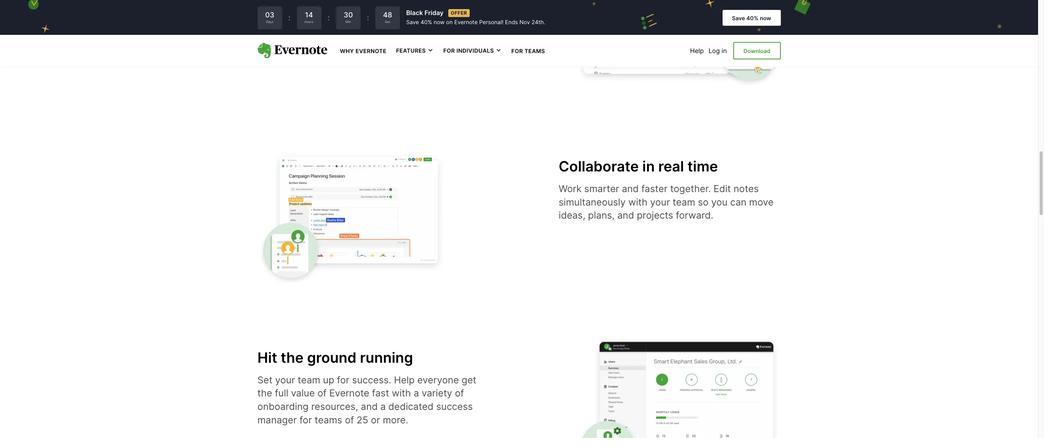 Task type: vqa. For each thing, say whether or not it's contained in the screenshot.
"Save 40% Now"
yes



Task type: describe. For each thing, give the bounding box(es) containing it.
fast
[[372, 388, 389, 399]]

evernote inside set your team up for success. help everyone get the full value of evernote fast with a variety of onboarding resources, and a dedicated success manager for teams of 25 or more.
[[329, 388, 369, 399]]

sharable resources in evernote teams image
[[575, 0, 781, 86]]

save for save 40% now on evernote personal! ends nov 24th.
[[406, 19, 419, 25]]

full
[[275, 388, 288, 399]]

features button
[[396, 47, 434, 55]]

1 vertical spatial and
[[617, 210, 634, 221]]

collaborate
[[559, 158, 639, 175]]

ideas,
[[559, 210, 585, 221]]

so
[[698, 197, 709, 208]]

2 horizontal spatial of
[[455, 388, 464, 399]]

get
[[462, 375, 476, 386]]

time
[[688, 158, 718, 175]]

log
[[709, 47, 720, 55]]

for for for teams
[[511, 48, 523, 54]]

work smarter and faster together. edit notes simultaneously with your team so you can move ideas, plans, and projects forward.
[[559, 183, 774, 221]]

why
[[340, 48, 354, 54]]

simultaneously
[[559, 197, 626, 208]]

download
[[744, 47, 770, 54]]

sec
[[385, 20, 390, 24]]

with inside set your team up for success. help everyone get the full value of evernote fast with a variety of onboarding resources, and a dedicated success manager for teams of 25 or more.
[[392, 388, 411, 399]]

success.
[[352, 375, 391, 386]]

offer
[[451, 10, 467, 16]]

1 horizontal spatial a
[[414, 388, 419, 399]]

plans,
[[588, 210, 615, 221]]

everyone
[[417, 375, 459, 386]]

ground
[[307, 349, 356, 367]]

personal!
[[479, 19, 503, 25]]

teams
[[315, 414, 342, 426]]

1 vertical spatial evernote
[[356, 48, 387, 54]]

your inside work smarter and faster together. edit notes simultaneously with your team so you can move ideas, plans, and projects forward.
[[650, 197, 670, 208]]

hit
[[257, 349, 277, 367]]

48 sec
[[383, 11, 392, 24]]

you
[[711, 197, 728, 208]]

team inside work smarter and faster together. edit notes simultaneously with your team so you can move ideas, plans, and projects forward.
[[673, 197, 695, 208]]

min
[[346, 20, 351, 24]]

30 min
[[344, 11, 353, 24]]

smarter
[[584, 183, 619, 195]]

help inside set your team up for success. help everyone get the full value of evernote fast with a variety of onboarding resources, and a dedicated success manager for teams of 25 or more.
[[394, 375, 415, 386]]

onboarding
[[257, 401, 309, 413]]

individuals
[[457, 47, 494, 54]]

now for save 40% now on evernote personal! ends nov 24th.
[[434, 19, 445, 25]]

black friday
[[406, 9, 444, 17]]

the inside set your team up for success. help everyone get the full value of evernote fast with a variety of onboarding resources, and a dedicated success manager for teams of 25 or more.
[[257, 388, 272, 399]]

25
[[357, 414, 368, 426]]

download link
[[733, 42, 781, 60]]

user groups in evernote teams image
[[575, 335, 781, 438]]

running
[[360, 349, 413, 367]]

hours
[[305, 20, 313, 24]]

evernote logo image
[[257, 43, 327, 59]]

why evernote
[[340, 48, 387, 54]]

0 vertical spatial and
[[622, 183, 639, 195]]

together.
[[670, 183, 711, 195]]

0 vertical spatial help
[[690, 47, 704, 55]]

24th.
[[532, 19, 545, 25]]

1 horizontal spatial for
[[337, 375, 349, 386]]

set
[[257, 375, 273, 386]]

help link
[[690, 47, 704, 55]]

for teams
[[511, 48, 545, 54]]

for teams link
[[511, 47, 545, 55]]

and inside set your team up for success. help everyone get the full value of evernote fast with a variety of onboarding resources, and a dedicated success manager for teams of 25 or more.
[[361, 401, 378, 413]]

manager
[[257, 414, 297, 426]]

0 horizontal spatial of
[[318, 388, 327, 399]]

14 hours
[[305, 11, 313, 24]]

move
[[749, 197, 774, 208]]

log in link
[[709, 47, 727, 55]]

1 : from the left
[[288, 13, 290, 22]]

1 horizontal spatial of
[[345, 414, 354, 426]]

your inside set your team up for success. help everyone get the full value of evernote fast with a variety of onboarding resources, and a dedicated success manager for teams of 25 or more.
[[275, 375, 295, 386]]

faster
[[641, 183, 668, 195]]

0 horizontal spatial a
[[380, 401, 386, 413]]

resources,
[[311, 401, 358, 413]]



Task type: locate. For each thing, give the bounding box(es) containing it.
1 horizontal spatial team
[[673, 197, 695, 208]]

a
[[414, 388, 419, 399], [380, 401, 386, 413]]

in right log
[[722, 47, 727, 55]]

1 vertical spatial help
[[394, 375, 415, 386]]

2 horizontal spatial :
[[367, 13, 369, 22]]

with down faster
[[628, 197, 648, 208]]

2 vertical spatial evernote
[[329, 388, 369, 399]]

1 horizontal spatial the
[[281, 349, 304, 367]]

2 vertical spatial and
[[361, 401, 378, 413]]

save 40% now on evernote personal! ends nov 24th.
[[406, 19, 545, 25]]

: left 30 min
[[328, 13, 330, 22]]

a down fast
[[380, 401, 386, 413]]

0 horizontal spatial in
[[642, 158, 655, 175]]

:
[[288, 13, 290, 22], [328, 13, 330, 22], [367, 13, 369, 22]]

and down collaborate in real time
[[622, 183, 639, 195]]

for left individuals
[[443, 47, 455, 54]]

collaboration features in evernote teams image
[[257, 137, 464, 284]]

team up value
[[298, 375, 320, 386]]

projects
[[637, 210, 673, 221]]

with inside work smarter and faster together. edit notes simultaneously with your team so you can move ideas, plans, and projects forward.
[[628, 197, 648, 208]]

0 horizontal spatial for
[[300, 414, 312, 426]]

team down together.
[[673, 197, 695, 208]]

dedicated
[[388, 401, 434, 413]]

in
[[722, 47, 727, 55], [642, 158, 655, 175]]

log in
[[709, 47, 727, 55]]

for
[[443, 47, 455, 54], [511, 48, 523, 54]]

the right hit
[[281, 349, 304, 367]]

2 : from the left
[[328, 13, 330, 22]]

can
[[730, 197, 747, 208]]

0 vertical spatial for
[[337, 375, 349, 386]]

0 vertical spatial team
[[673, 197, 695, 208]]

for for for individuals
[[443, 47, 455, 54]]

hit the ground running
[[257, 349, 413, 367]]

0 horizontal spatial save
[[406, 19, 419, 25]]

0 vertical spatial the
[[281, 349, 304, 367]]

nov
[[520, 19, 530, 25]]

up
[[323, 375, 334, 386]]

and right plans,
[[617, 210, 634, 221]]

0 horizontal spatial team
[[298, 375, 320, 386]]

black
[[406, 9, 423, 17]]

now for save 40% now
[[760, 15, 771, 21]]

40%
[[746, 15, 758, 21], [421, 19, 432, 25]]

0 vertical spatial in
[[722, 47, 727, 55]]

0 horizontal spatial your
[[275, 375, 295, 386]]

for individuals button
[[443, 47, 502, 55]]

set your team up for success. help everyone get the full value of evernote fast with a variety of onboarding resources, and a dedicated success manager for teams of 25 or more.
[[257, 375, 476, 426]]

forward.
[[676, 210, 713, 221]]

evernote
[[454, 19, 478, 25], [356, 48, 387, 54], [329, 388, 369, 399]]

for right 'up'
[[337, 375, 349, 386]]

team inside set your team up for success. help everyone get the full value of evernote fast with a variety of onboarding resources, and a dedicated success manager for teams of 25 or more.
[[298, 375, 320, 386]]

for inside button
[[443, 47, 455, 54]]

0 vertical spatial a
[[414, 388, 419, 399]]

0 horizontal spatial the
[[257, 388, 272, 399]]

and
[[622, 183, 639, 195], [617, 210, 634, 221], [361, 401, 378, 413]]

of down 'up'
[[318, 388, 327, 399]]

48
[[383, 11, 392, 19]]

success
[[436, 401, 473, 413]]

save up download link
[[732, 15, 745, 21]]

0 horizontal spatial for
[[443, 47, 455, 54]]

in left 'real'
[[642, 158, 655, 175]]

your up 'full'
[[275, 375, 295, 386]]

1 vertical spatial the
[[257, 388, 272, 399]]

1 vertical spatial for
[[300, 414, 312, 426]]

on
[[446, 19, 453, 25]]

0 horizontal spatial with
[[392, 388, 411, 399]]

1 horizontal spatial save
[[732, 15, 745, 21]]

of up "success"
[[455, 388, 464, 399]]

1 horizontal spatial now
[[760, 15, 771, 21]]

now up download link
[[760, 15, 771, 21]]

: left 14 hours
[[288, 13, 290, 22]]

: left 48 sec in the top of the page
[[367, 13, 369, 22]]

40% down black friday
[[421, 19, 432, 25]]

collaborate in real time
[[559, 158, 718, 175]]

1 vertical spatial a
[[380, 401, 386, 413]]

team
[[673, 197, 695, 208], [298, 375, 320, 386]]

1 horizontal spatial :
[[328, 13, 330, 22]]

40% for save 40% now
[[746, 15, 758, 21]]

value
[[291, 388, 315, 399]]

ends
[[505, 19, 518, 25]]

real
[[658, 158, 684, 175]]

for individuals
[[443, 47, 494, 54]]

the
[[281, 349, 304, 367], [257, 388, 272, 399]]

evernote up resources,
[[329, 388, 369, 399]]

1 horizontal spatial 40%
[[746, 15, 758, 21]]

evernote right 'why'
[[356, 48, 387, 54]]

0 horizontal spatial 40%
[[421, 19, 432, 25]]

edit
[[714, 183, 731, 195]]

a up dedicated
[[414, 388, 419, 399]]

03
[[265, 11, 274, 19]]

more.
[[383, 414, 408, 426]]

1 horizontal spatial help
[[690, 47, 704, 55]]

3 : from the left
[[367, 13, 369, 22]]

for left teams
[[511, 48, 523, 54]]

of left 25
[[345, 414, 354, 426]]

1 vertical spatial with
[[392, 388, 411, 399]]

help left log
[[690, 47, 704, 55]]

your
[[650, 197, 670, 208], [275, 375, 295, 386]]

0 horizontal spatial help
[[394, 375, 415, 386]]

0 vertical spatial your
[[650, 197, 670, 208]]

work
[[559, 183, 582, 195]]

0 vertical spatial with
[[628, 197, 648, 208]]

days
[[266, 20, 273, 24]]

save for save 40% now
[[732, 15, 745, 21]]

with up dedicated
[[392, 388, 411, 399]]

30
[[344, 11, 353, 19]]

friday
[[425, 9, 444, 17]]

03 days
[[265, 11, 274, 24]]

save
[[732, 15, 745, 21], [406, 19, 419, 25]]

and up or
[[361, 401, 378, 413]]

1 horizontal spatial your
[[650, 197, 670, 208]]

0 vertical spatial evernote
[[454, 19, 478, 25]]

teams
[[525, 48, 545, 54]]

save down black
[[406, 19, 419, 25]]

now
[[760, 15, 771, 21], [434, 19, 445, 25]]

in for log
[[722, 47, 727, 55]]

1 horizontal spatial for
[[511, 48, 523, 54]]

notes
[[734, 183, 759, 195]]

1 vertical spatial your
[[275, 375, 295, 386]]

1 horizontal spatial in
[[722, 47, 727, 55]]

now left on
[[434, 19, 445, 25]]

1 vertical spatial in
[[642, 158, 655, 175]]

help
[[690, 47, 704, 55], [394, 375, 415, 386]]

in for collaborate
[[642, 158, 655, 175]]

0 horizontal spatial :
[[288, 13, 290, 22]]

of
[[318, 388, 327, 399], [455, 388, 464, 399], [345, 414, 354, 426]]

variety
[[422, 388, 452, 399]]

evernote down offer
[[454, 19, 478, 25]]

40% up download link
[[746, 15, 758, 21]]

save 40% now link
[[722, 10, 781, 26]]

features
[[396, 47, 426, 54]]

1 horizontal spatial with
[[628, 197, 648, 208]]

14
[[305, 11, 313, 19]]

the down set
[[257, 388, 272, 399]]

40% for save 40% now on evernote personal! ends nov 24th.
[[421, 19, 432, 25]]

save 40% now
[[732, 15, 771, 21]]

why evernote link
[[340, 47, 387, 55]]

0 horizontal spatial now
[[434, 19, 445, 25]]

your up "projects"
[[650, 197, 670, 208]]

1 vertical spatial team
[[298, 375, 320, 386]]

with
[[628, 197, 648, 208], [392, 388, 411, 399]]

for
[[337, 375, 349, 386], [300, 414, 312, 426]]

help up dedicated
[[394, 375, 415, 386]]

or
[[371, 414, 380, 426]]

for left teams
[[300, 414, 312, 426]]



